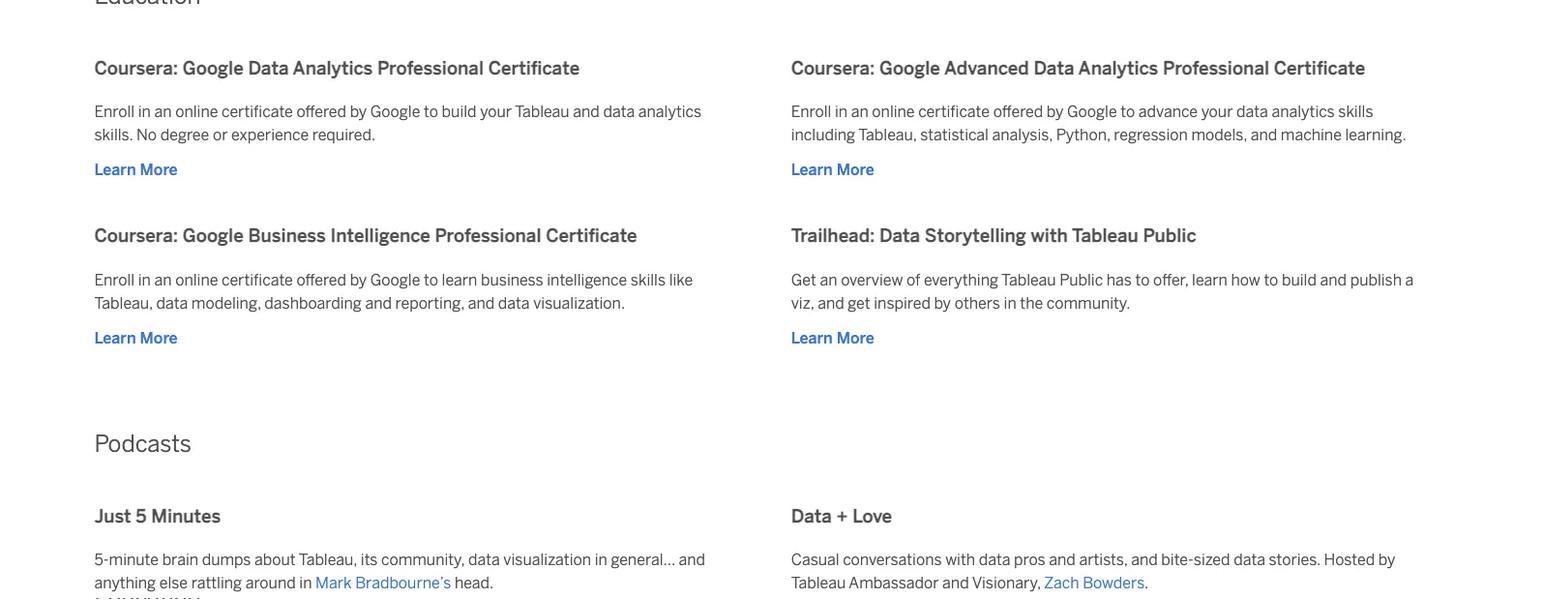 Task type: describe. For each thing, give the bounding box(es) containing it.
more for coursera: google data analytics professional certificate
[[140, 160, 178, 179]]

learn more for coursera: google data analytics professional certificate
[[94, 160, 178, 179]]

community,
[[381, 550, 465, 569]]

analytics inside enroll in an online certificate offered by google to build your tableau and data analytics skills. no degree or experience required.
[[639, 102, 702, 121]]

bradbourne's
[[355, 574, 451, 592]]

enroll in an online certificate offered by google to advance your data analytics skills including tableau, statistical analysis, python, regression models, and machine learning.
[[791, 102, 1407, 144]]

offered for intelligence
[[297, 270, 346, 289]]

degree
[[160, 126, 209, 144]]

viz,
[[791, 294, 814, 312]]

certificate for data
[[222, 102, 293, 121]]

storytelling
[[925, 225, 1027, 247]]

more for coursera: google advanced data analytics professional certificate
[[837, 160, 875, 179]]

offered for data
[[994, 102, 1043, 121]]

2 analytics from the left
[[1079, 57, 1159, 79]]

analysis,
[[992, 126, 1053, 144]]

an for coursera: google business intelligence professional certificate
[[154, 270, 172, 289]]

to for analytics
[[424, 102, 438, 121]]

the
[[1020, 294, 1043, 312]]

pros
[[1014, 550, 1046, 569]]

visualization
[[504, 550, 591, 569]]

an inside get an overview of everything tableau public has to offer, learn how to build and publish a viz, and get inspired by others in the community.
[[820, 270, 838, 289]]

offered for analytics
[[297, 102, 346, 121]]

statistical
[[921, 126, 989, 144]]

advanced
[[945, 57, 1029, 79]]

professional for coursera: google business intelligence professional certificate
[[435, 225, 541, 247]]

models,
[[1192, 126, 1248, 144]]

coursera: for coursera: google business intelligence professional certificate
[[94, 225, 178, 247]]

get an overview of everything tableau public has to offer, learn how to build and publish a viz, and get inspired by others in the community.
[[791, 270, 1414, 312]]

no
[[136, 126, 157, 144]]

else
[[159, 574, 188, 592]]

and inside enroll in an online certificate offered by google to advance your data analytics skills including tableau, statistical analysis, python, regression models, and machine learning.
[[1251, 126, 1278, 144]]

in inside get an overview of everything tableau public has to offer, learn how to build and publish a viz, and get inspired by others in the community.
[[1004, 294, 1017, 312]]

coursera: google advanced data analytics professional certificate
[[791, 57, 1366, 79]]

in inside enroll in an online certificate offered by google to build your tableau and data analytics skills. no degree or experience required.
[[138, 102, 151, 121]]

inspired
[[874, 294, 931, 312]]

5-minute brain dumps about tableau, its community, data visualization in general… and anything else rattling around in
[[94, 550, 706, 592]]

trailhead:
[[791, 225, 875, 247]]

tableau, inside enroll in an online certificate offered by google to advance your data analytics skills including tableau, statistical analysis, python, regression models, and machine learning.
[[859, 126, 917, 144]]

of
[[907, 270, 921, 289]]

an for coursera: google data analytics professional certificate
[[154, 102, 172, 121]]

mark
[[316, 574, 352, 592]]

certificate for business
[[222, 270, 293, 289]]

advance
[[1139, 102, 1198, 121]]

trailhead: data storytelling with tableau public
[[791, 225, 1197, 247]]

google up or
[[183, 57, 244, 79]]

ambassador
[[849, 574, 939, 592]]

coursera: for coursera: google data analytics professional certificate
[[94, 57, 178, 79]]

get
[[791, 270, 817, 289]]

data + love
[[791, 505, 892, 527]]

more for coursera: google business intelligence professional certificate
[[140, 328, 178, 347]]

head.
[[455, 574, 494, 592]]

love
[[853, 505, 892, 527]]

online for data
[[175, 102, 218, 121]]

rattling
[[191, 574, 242, 592]]

dashboarding
[[265, 294, 362, 312]]

experience
[[231, 126, 309, 144]]

by inside get an overview of everything tableau public has to offer, learn how to build and publish a viz, and get inspired by others in the community.
[[934, 294, 951, 312]]

learn more for trailhead: data storytelling with tableau public
[[791, 328, 875, 347]]

has
[[1107, 270, 1132, 289]]

data inside enroll in an online certificate offered by google to build your tableau and data analytics skills. no degree or experience required.
[[603, 102, 635, 121]]

publish
[[1351, 270, 1402, 289]]

zach bowders .
[[1044, 574, 1149, 592]]

an for coursera: google advanced data analytics professional certificate
[[851, 102, 869, 121]]

by for intelligence
[[350, 270, 367, 289]]

learn for trailhead: data storytelling with tableau public
[[791, 328, 833, 347]]

artists,
[[1079, 550, 1128, 569]]

its
[[361, 550, 378, 569]]

business
[[248, 225, 326, 247]]

your for professional
[[1202, 102, 1233, 121]]

skills inside enroll in an online certificate offered by google to advance your data analytics skills including tableau, statistical analysis, python, regression models, and machine learning.
[[1339, 102, 1374, 121]]

build inside get an overview of everything tableau public has to offer, learn how to build and publish a viz, and get inspired by others in the community.
[[1282, 270, 1317, 289]]

skills.
[[94, 126, 133, 144]]

google inside enroll in an online certificate offered by google to advance your data analytics skills including tableau, statistical analysis, python, regression models, and machine learning.
[[1067, 102, 1117, 121]]

learn inside the enroll in an online certificate offered by google to learn business intelligence skills like tableau, data modeling, dashboarding and reporting, and data visualization.
[[442, 270, 478, 289]]

5-
[[94, 550, 109, 569]]

data up of
[[880, 225, 921, 247]]

learn more link for coursera: google advanced data analytics professional certificate
[[791, 158, 875, 181]]

everything
[[924, 270, 999, 289]]

0 vertical spatial with
[[1031, 225, 1068, 247]]

certificate for coursera: google data analytics professional certificate
[[488, 57, 580, 79]]

others
[[955, 294, 1001, 312]]

business
[[481, 270, 544, 289]]

get
[[848, 294, 871, 312]]

+
[[837, 505, 848, 527]]

to for data
[[1121, 102, 1135, 121]]

google left the advanced
[[880, 57, 941, 79]]

zach
[[1044, 574, 1080, 592]]

more for trailhead: data storytelling with tableau public
[[837, 328, 875, 347]]

community.
[[1047, 294, 1131, 312]]

professional up advance
[[1163, 57, 1270, 79]]

like
[[669, 270, 693, 289]]

data inside 5-minute brain dumps about tableau, its community, data visualization in general… and anything else rattling around in
[[468, 550, 500, 569]]

casual conversations with data pros and artists, and bite-sized data stories. hosted by tableau ambassador and visionary,
[[791, 550, 1396, 592]]

coursera: google data analytics professional certificate
[[94, 57, 580, 79]]

intelligence
[[330, 225, 431, 247]]



Task type: vqa. For each thing, say whether or not it's contained in the screenshot.
learn inside the Enroll in an online certificate offered by Google to learn business intelligence skills like Tableau, data modeling, dashboarding and reporting, and data visualization.
yes



Task type: locate. For each thing, give the bounding box(es) containing it.
offered inside enroll in an online certificate offered by google to advance your data analytics skills including tableau, statistical analysis, python, regression models, and machine learning.
[[994, 102, 1043, 121]]

coursera:
[[94, 57, 178, 79], [791, 57, 875, 79], [94, 225, 178, 247]]

enroll inside enroll in an online certificate offered by google to advance your data analytics skills including tableau, statistical analysis, python, regression models, and machine learning.
[[791, 102, 832, 121]]

overview
[[841, 270, 903, 289]]

professional for coursera: google data analytics professional certificate
[[377, 57, 484, 79]]

1 horizontal spatial tableau,
[[299, 550, 357, 569]]

tableau, inside 5-minute brain dumps about tableau, its community, data visualization in general… and anything else rattling around in
[[299, 550, 357, 569]]

online for business
[[175, 270, 218, 289]]

brain
[[162, 550, 198, 569]]

online inside the enroll in an online certificate offered by google to learn business intelligence skills like tableau, data modeling, dashboarding and reporting, and data visualization.
[[175, 270, 218, 289]]

in inside the enroll in an online certificate offered by google to learn business intelligence skills like tableau, data modeling, dashboarding and reporting, and data visualization.
[[138, 270, 151, 289]]

0 horizontal spatial tableau,
[[94, 294, 153, 312]]

2 learn from the left
[[1192, 270, 1228, 289]]

offered inside the enroll in an online certificate offered by google to learn business intelligence skills like tableau, data modeling, dashboarding and reporting, and data visualization.
[[297, 270, 346, 289]]

online inside enroll in an online certificate offered by google to build your tableau and data analytics skills. no degree or experience required.
[[175, 102, 218, 121]]

certificate
[[488, 57, 580, 79], [1274, 57, 1366, 79], [546, 225, 637, 247]]

online for advanced
[[872, 102, 915, 121]]

analytics
[[639, 102, 702, 121], [1272, 102, 1335, 121]]

bowders
[[1083, 574, 1145, 592]]

minute
[[109, 550, 159, 569]]

certificate inside the enroll in an online certificate offered by google to learn business intelligence skills like tableau, data modeling, dashboarding and reporting, and data visualization.
[[222, 270, 293, 289]]

more
[[140, 160, 178, 179], [837, 160, 875, 179], [140, 328, 178, 347], [837, 328, 875, 347]]

by down everything
[[934, 294, 951, 312]]

learn for coursera: google advanced data analytics professional certificate
[[791, 160, 833, 179]]

skills
[[1339, 102, 1374, 121], [631, 270, 666, 289]]

python,
[[1056, 126, 1111, 144]]

professional up business
[[435, 225, 541, 247]]

your
[[480, 102, 512, 121], [1202, 102, 1233, 121]]

1 horizontal spatial build
[[1282, 270, 1317, 289]]

enroll for coursera: google data analytics professional certificate
[[94, 102, 135, 121]]

learn
[[94, 160, 136, 179], [791, 160, 833, 179], [94, 328, 136, 347], [791, 328, 833, 347]]

machine
[[1281, 126, 1342, 144]]

analytics up enroll in an online certificate offered by google to advance your data analytics skills including tableau, statistical analysis, python, regression models, and machine learning.
[[1079, 57, 1159, 79]]

learn inside get an overview of everything tableau public has to offer, learn how to build and publish a viz, and get inspired by others in the community.
[[1192, 270, 1228, 289]]

to inside the enroll in an online certificate offered by google to learn business intelligence skills like tableau, data modeling, dashboarding and reporting, and data visualization.
[[424, 270, 438, 289]]

1 horizontal spatial with
[[1031, 225, 1068, 247]]

visualization.
[[533, 294, 625, 312]]

enroll inside enroll in an online certificate offered by google to build your tableau and data analytics skills. no degree or experience required.
[[94, 102, 135, 121]]

by for analytics
[[350, 102, 367, 121]]

2 analytics from the left
[[1272, 102, 1335, 121]]

in
[[138, 102, 151, 121], [835, 102, 848, 121], [138, 270, 151, 289], [1004, 294, 1017, 312], [595, 550, 608, 569], [299, 574, 312, 592]]

google inside enroll in an online certificate offered by google to build your tableau and data analytics skills. no degree or experience required.
[[370, 102, 420, 121]]

visionary,
[[972, 574, 1041, 592]]

an inside enroll in an online certificate offered by google to build your tableau and data analytics skills. no degree or experience required.
[[154, 102, 172, 121]]

modeling,
[[191, 294, 261, 312]]

1 analytics from the left
[[293, 57, 373, 79]]

learn more link for coursera: google data analytics professional certificate
[[94, 158, 178, 181]]

with up the 'visionary,'
[[946, 550, 976, 569]]

casual
[[791, 550, 840, 569]]

coursera: for coursera: google advanced data analytics professional certificate
[[791, 57, 875, 79]]

learn more link for trailhead: data storytelling with tableau public
[[791, 326, 875, 349]]

with up the
[[1031, 225, 1068, 247]]

1 learn from the left
[[442, 270, 478, 289]]

tableau,
[[859, 126, 917, 144], [94, 294, 153, 312], [299, 550, 357, 569]]

data right the advanced
[[1034, 57, 1075, 79]]

learn for coursera: google business intelligence professional certificate
[[94, 328, 136, 347]]

0 horizontal spatial build
[[442, 102, 477, 121]]

bite-
[[1162, 550, 1194, 569]]

learn more link for coursera: google business intelligence professional certificate
[[94, 326, 178, 349]]

coursera: google business intelligence professional certificate
[[94, 225, 637, 247]]

0 vertical spatial public
[[1143, 225, 1197, 247]]

data
[[248, 57, 289, 79], [1034, 57, 1075, 79], [880, 225, 921, 247], [791, 505, 832, 527]]

google up modeling,
[[183, 225, 244, 247]]

your inside enroll in an online certificate offered by google to build your tableau and data analytics skills. no degree or experience required.
[[480, 102, 512, 121]]

google
[[183, 57, 244, 79], [880, 57, 941, 79], [370, 102, 420, 121], [1067, 102, 1117, 121], [183, 225, 244, 247], [370, 270, 420, 289]]

skills up learning.
[[1339, 102, 1374, 121]]

in inside enroll in an online certificate offered by google to advance your data analytics skills including tableau, statistical analysis, python, regression models, and machine learning.
[[835, 102, 848, 121]]

just 5 minutes
[[94, 505, 221, 527]]

data inside enroll in an online certificate offered by google to advance your data analytics skills including tableau, statistical analysis, python, regression models, and machine learning.
[[1237, 102, 1269, 121]]

just
[[94, 505, 131, 527]]

0 vertical spatial build
[[442, 102, 477, 121]]

mark bradbourne's head.
[[316, 574, 494, 592]]

your inside enroll in an online certificate offered by google to advance your data analytics skills including tableau, statistical analysis, python, regression models, and machine learning.
[[1202, 102, 1233, 121]]

intelligence
[[547, 270, 627, 289]]

by inside the enroll in an online certificate offered by google to learn business intelligence skills like tableau, data modeling, dashboarding and reporting, and data visualization.
[[350, 270, 367, 289]]

tableau, inside the enroll in an online certificate offered by google to learn business intelligence skills like tableau, data modeling, dashboarding and reporting, and data visualization.
[[94, 294, 153, 312]]

offered inside enroll in an online certificate offered by google to build your tableau and data analytics skills. no degree or experience required.
[[297, 102, 346, 121]]

certificate for advanced
[[919, 102, 990, 121]]

required.
[[312, 126, 376, 144]]

to for with
[[1136, 270, 1150, 289]]

tableau
[[515, 102, 570, 121], [1072, 225, 1139, 247], [1002, 270, 1056, 289], [791, 574, 846, 592]]

enroll for coursera: google business intelligence professional certificate
[[94, 270, 135, 289]]

certificate up experience
[[222, 102, 293, 121]]

to inside enroll in an online certificate offered by google to advance your data analytics skills including tableau, statistical analysis, python, regression models, and machine learning.
[[1121, 102, 1135, 121]]

0 horizontal spatial with
[[946, 550, 976, 569]]

by for data
[[1047, 102, 1064, 121]]

dumps
[[202, 550, 251, 569]]

by up python,
[[1047, 102, 1064, 121]]

stories.
[[1269, 550, 1321, 569]]

with
[[1031, 225, 1068, 247], [946, 550, 976, 569]]

offered up dashboarding
[[297, 270, 346, 289]]

offer,
[[1154, 270, 1189, 289]]

professional up enroll in an online certificate offered by google to build your tableau and data analytics skills. no degree or experience required.
[[377, 57, 484, 79]]

about
[[255, 550, 296, 569]]

data up experience
[[248, 57, 289, 79]]

and
[[573, 102, 600, 121], [1251, 126, 1278, 144], [1321, 270, 1347, 289], [365, 294, 392, 312], [468, 294, 495, 312], [818, 294, 845, 312], [679, 550, 706, 569], [1049, 550, 1076, 569], [1131, 550, 1158, 569], [943, 574, 969, 592]]

1 horizontal spatial analytics
[[1079, 57, 1159, 79]]

learn left how
[[1192, 270, 1228, 289]]

certificate inside enroll in an online certificate offered by google to advance your data analytics skills including tableau, statistical analysis, python, regression models, and machine learning.
[[919, 102, 990, 121]]

build inside enroll in an online certificate offered by google to build your tableau and data analytics skills. no degree or experience required.
[[442, 102, 477, 121]]

public inside get an overview of everything tableau public has to offer, learn how to build and publish a viz, and get inspired by others in the community.
[[1060, 270, 1103, 289]]

regression
[[1114, 126, 1188, 144]]

a
[[1406, 270, 1414, 289]]

public
[[1143, 225, 1197, 247], [1060, 270, 1103, 289]]

skills left like
[[631, 270, 666, 289]]

2 your from the left
[[1202, 102, 1233, 121]]

conversations
[[843, 550, 942, 569]]

tableau inside enroll in an online certificate offered by google to build your tableau and data analytics skills. no degree or experience required.
[[515, 102, 570, 121]]

by inside enroll in an online certificate offered by google to build your tableau and data analytics skills. no degree or experience required.
[[350, 102, 367, 121]]

reporting,
[[395, 294, 465, 312]]

enroll in an online certificate offered by google to build your tableau and data analytics skills. no degree or experience required.
[[94, 102, 702, 144]]

public up community.
[[1060, 270, 1103, 289]]

tableau inside "casual conversations with data pros and artists, and bite-sized data stories. hosted by tableau ambassador and visionary,"
[[791, 574, 846, 592]]

by
[[350, 102, 367, 121], [1047, 102, 1064, 121], [350, 270, 367, 289], [934, 294, 951, 312], [1379, 550, 1396, 569]]

offered
[[297, 102, 346, 121], [994, 102, 1043, 121], [297, 270, 346, 289]]

tableau inside get an overview of everything tableau public has to offer, learn how to build and publish a viz, and get inspired by others in the community.
[[1002, 270, 1056, 289]]

0 horizontal spatial analytics
[[293, 57, 373, 79]]

certificate up the statistical
[[919, 102, 990, 121]]

an
[[154, 102, 172, 121], [851, 102, 869, 121], [154, 270, 172, 289], [820, 270, 838, 289]]

how
[[1231, 270, 1261, 289]]

2 vertical spatial tableau,
[[299, 550, 357, 569]]

an inside enroll in an online certificate offered by google to advance your data analytics skills including tableau, statistical analysis, python, regression models, and machine learning.
[[851, 102, 869, 121]]

offered up analysis,
[[994, 102, 1043, 121]]

including
[[791, 126, 856, 144]]

and inside 5-minute brain dumps about tableau, its community, data visualization in general… and anything else rattling around in
[[679, 550, 706, 569]]

certificate inside enroll in an online certificate offered by google to build your tableau and data analytics skills. no degree or experience required.
[[222, 102, 293, 121]]

1 vertical spatial public
[[1060, 270, 1103, 289]]

1 vertical spatial skills
[[631, 270, 666, 289]]

anything
[[94, 574, 156, 592]]

1 vertical spatial build
[[1282, 270, 1317, 289]]

learn more for coursera: google business intelligence professional certificate
[[94, 328, 178, 347]]

skills inside the enroll in an online certificate offered by google to learn business intelligence skills like tableau, data modeling, dashboarding and reporting, and data visualization.
[[631, 270, 666, 289]]

your for certificate
[[480, 102, 512, 121]]

0 horizontal spatial analytics
[[639, 102, 702, 121]]

google up reporting, in the left of the page
[[370, 270, 420, 289]]

zach bowders link
[[1044, 574, 1145, 592]]

1 vertical spatial tableau,
[[94, 294, 153, 312]]

enroll
[[94, 102, 135, 121], [791, 102, 832, 121], [94, 270, 135, 289]]

build
[[442, 102, 477, 121], [1282, 270, 1317, 289]]

learn more for coursera: google advanced data analytics professional certificate
[[791, 160, 875, 179]]

with inside "casual conversations with data pros and artists, and bite-sized data stories. hosted by tableau ambassador and visionary,"
[[946, 550, 976, 569]]

1 horizontal spatial public
[[1143, 225, 1197, 247]]

online inside enroll in an online certificate offered by google to advance your data analytics skills including tableau, statistical analysis, python, regression models, and machine learning.
[[872, 102, 915, 121]]

5
[[136, 505, 147, 527]]

sized
[[1194, 550, 1231, 569]]

analytics inside enroll in an online certificate offered by google to advance your data analytics skills including tableau, statistical analysis, python, regression models, and machine learning.
[[1272, 102, 1335, 121]]

analytics up required. at left top
[[293, 57, 373, 79]]

around
[[246, 574, 296, 592]]

data
[[603, 102, 635, 121], [1237, 102, 1269, 121], [156, 294, 188, 312], [498, 294, 530, 312], [468, 550, 500, 569], [979, 550, 1011, 569], [1234, 550, 1266, 569]]

certificate up modeling,
[[222, 270, 293, 289]]

learn for coursera: google data analytics professional certificate
[[94, 160, 136, 179]]

by right hosted
[[1379, 550, 1396, 569]]

google up required. at left top
[[370, 102, 420, 121]]

1 vertical spatial with
[[946, 550, 976, 569]]

to inside enroll in an online certificate offered by google to build your tableau and data analytics skills. no degree or experience required.
[[424, 102, 438, 121]]

google inside the enroll in an online certificate offered by google to learn business intelligence skills like tableau, data modeling, dashboarding and reporting, and data visualization.
[[370, 270, 420, 289]]

1 horizontal spatial your
[[1202, 102, 1233, 121]]

or
[[213, 126, 228, 144]]

0 vertical spatial skills
[[1339, 102, 1374, 121]]

certificate
[[222, 102, 293, 121], [919, 102, 990, 121], [222, 270, 293, 289]]

public up offer,
[[1143, 225, 1197, 247]]

google up python,
[[1067, 102, 1117, 121]]

general…
[[611, 550, 675, 569]]

by down coursera: google business intelligence professional certificate
[[350, 270, 367, 289]]

1 horizontal spatial analytics
[[1272, 102, 1335, 121]]

by inside "casual conversations with data pros and artists, and bite-sized data stories. hosted by tableau ambassador and visionary,"
[[1379, 550, 1396, 569]]

certificate for coursera: google business intelligence professional certificate
[[546, 225, 637, 247]]

1 analytics from the left
[[639, 102, 702, 121]]

enroll in an online certificate offered by google to learn business intelligence skills like tableau, data modeling, dashboarding and reporting, and data visualization.
[[94, 270, 693, 312]]

by up required. at left top
[[350, 102, 367, 121]]

0 horizontal spatial skills
[[631, 270, 666, 289]]

enroll inside the enroll in an online certificate offered by google to learn business intelligence skills like tableau, data modeling, dashboarding and reporting, and data visualization.
[[94, 270, 135, 289]]

1 horizontal spatial learn
[[1192, 270, 1228, 289]]

1 horizontal spatial skills
[[1339, 102, 1374, 121]]

0 horizontal spatial public
[[1060, 270, 1103, 289]]

minutes
[[151, 505, 221, 527]]

data left +
[[791, 505, 832, 527]]

offered up required. at left top
[[297, 102, 346, 121]]

and inside enroll in an online certificate offered by google to build your tableau and data analytics skills. no degree or experience required.
[[573, 102, 600, 121]]

0 horizontal spatial your
[[480, 102, 512, 121]]

to for intelligence
[[424, 270, 438, 289]]

0 vertical spatial tableau,
[[859, 126, 917, 144]]

learning.
[[1346, 126, 1407, 144]]

1 your from the left
[[480, 102, 512, 121]]

mark bradbourne's link
[[316, 574, 451, 592]]

2 horizontal spatial tableau,
[[859, 126, 917, 144]]

.
[[1145, 574, 1149, 592]]

podcasts
[[94, 430, 192, 457]]

learn more link
[[94, 158, 178, 181], [791, 158, 875, 181], [94, 326, 178, 349], [791, 326, 875, 349]]

an inside the enroll in an online certificate offered by google to learn business intelligence skills like tableau, data modeling, dashboarding and reporting, and data visualization.
[[154, 270, 172, 289]]

learn up reporting, in the left of the page
[[442, 270, 478, 289]]

enroll for coursera: google advanced data analytics professional certificate
[[791, 102, 832, 121]]

0 horizontal spatial learn
[[442, 270, 478, 289]]

hosted
[[1324, 550, 1375, 569]]

by inside enroll in an online certificate offered by google to advance your data analytics skills including tableau, statistical analysis, python, regression models, and machine learning.
[[1047, 102, 1064, 121]]



